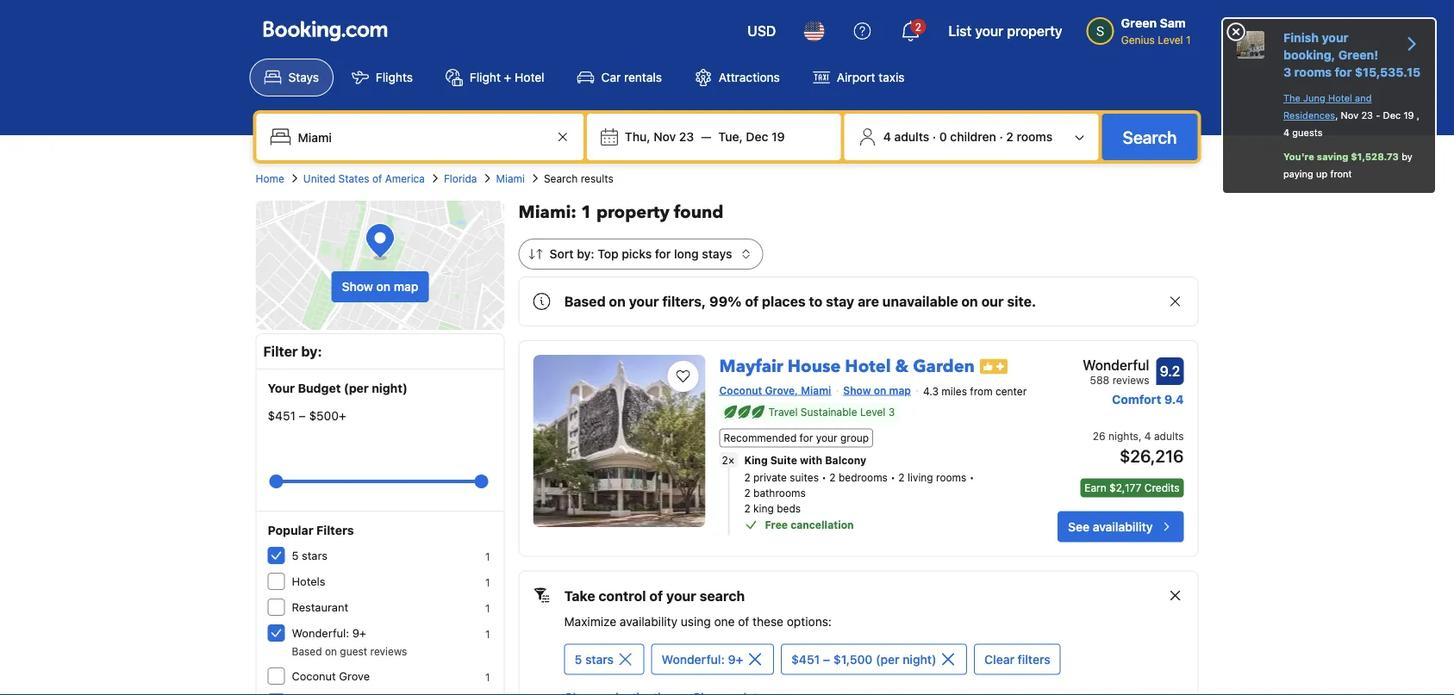 Task type: vqa. For each thing, say whether or not it's contained in the screenshot.
the are
yes



Task type: describe. For each thing, give the bounding box(es) containing it.
united
[[303, 172, 336, 185]]

miami link
[[496, 171, 525, 186]]

these
[[753, 615, 784, 629]]

0 horizontal spatial 3
[[889, 406, 895, 418]]

miles
[[942, 386, 967, 398]]

adults inside 26 nights , 4 adults $26,216
[[1154, 431, 1184, 443]]

green
[[1122, 16, 1157, 30]]

5 stars button
[[564, 644, 645, 675]]

to
[[809, 294, 823, 310]]

26
[[1093, 431, 1106, 443]]

1 for hotels
[[485, 577, 490, 589]]

comfort 9.4
[[1112, 393, 1184, 407]]

your budget (per night)
[[268, 382, 408, 396]]

king suite with balcony link
[[744, 453, 1021, 468]]

Where are you going? field
[[291, 122, 553, 153]]

mayfair house hotel & garden image
[[533, 355, 706, 528]]

coconut for coconut grove, miami
[[720, 385, 763, 397]]

nights
[[1109, 431, 1139, 443]]

filters
[[1018, 653, 1051, 667]]

1 horizontal spatial ,
[[1336, 110, 1339, 121]]

hotel for jung
[[1329, 93, 1353, 104]]

car rentals
[[601, 70, 662, 85]]

$1,528.73
[[1351, 151, 1399, 163]]

your inside finish your booking, green! 3 rooms for $15,535.15
[[1322, 31, 1349, 45]]

clear
[[985, 653, 1015, 667]]

you're
[[1284, 151, 1315, 163]]

search button
[[1102, 114, 1198, 160]]

your down the sustainable
[[816, 432, 838, 444]]

level inside the green sam genius level 1
[[1158, 34, 1183, 46]]

clear filters
[[985, 653, 1051, 667]]

1 · from the left
[[933, 130, 937, 144]]

list
[[949, 23, 972, 39]]

filter by:
[[263, 344, 322, 360]]

budget
[[298, 382, 341, 396]]

4.3
[[923, 386, 939, 398]]

king suite with balcony
[[744, 455, 867, 467]]

the
[[1284, 93, 1301, 104]]

beds
[[777, 503, 801, 515]]

with
[[800, 455, 823, 467]]

by paying up front
[[1284, 151, 1413, 180]]

free cancellation
[[765, 519, 854, 531]]

sam
[[1160, 16, 1186, 30]]

1 horizontal spatial for
[[800, 432, 813, 444]]

stays
[[288, 70, 319, 85]]

based for based on guest reviews
[[292, 646, 322, 658]]

0 horizontal spatial 5 stars
[[292, 550, 328, 563]]

on inside show on map button
[[376, 280, 391, 294]]

hotel for house
[[845, 355, 891, 379]]

living
[[908, 472, 934, 484]]

stays link
[[250, 59, 334, 97]]

attractions link
[[680, 59, 795, 97]]

sustainable
[[801, 406, 858, 418]]

search results updated. miami: 1 property found. applied filters: 5 stars, wonderful: 9+, $451 – $1,500 (per night). element
[[519, 201, 1199, 225]]

+
[[504, 70, 512, 85]]

– for $500+
[[299, 409, 306, 423]]

1 horizontal spatial map
[[889, 385, 911, 397]]

based for based on your filters, 99% of places to stay are unavailable on our site.
[[564, 294, 606, 310]]

the jung hotel and residences image
[[1237, 31, 1265, 59]]

0 vertical spatial stars
[[302, 550, 328, 563]]

booking.com image
[[263, 21, 388, 41]]

nov for thu,
[[654, 130, 676, 144]]

travel
[[769, 406, 798, 418]]

by
[[1402, 151, 1413, 163]]

filters
[[317, 524, 354, 538]]

0 vertical spatial 9+
[[352, 627, 366, 640]]

5 inside button
[[575, 653, 582, 667]]

your up using
[[667, 588, 697, 604]]

0 vertical spatial miami
[[496, 172, 525, 185]]

you're saving $1,528.73
[[1284, 151, 1399, 163]]

florida
[[444, 172, 477, 185]]

sort by: top picks for long stays
[[550, 247, 732, 261]]

3 inside finish your booking, green! 3 rooms for $15,535.15
[[1284, 65, 1292, 79]]

front
[[1331, 169, 1353, 180]]

home
[[256, 172, 284, 185]]

23 for -
[[1362, 110, 1374, 121]]

take
[[564, 588, 595, 604]]

2 down balcony
[[830, 472, 836, 484]]

list your property link
[[938, 10, 1073, 52]]

99%
[[710, 294, 742, 310]]

using
[[681, 615, 711, 629]]

based on guest reviews
[[292, 646, 407, 658]]

credits
[[1145, 482, 1180, 494]]

rooms inside 2 private suites • 2 bedrooms • 2 living rooms • 2 bathrooms 2 king beds
[[936, 472, 967, 484]]

attractions
[[719, 70, 780, 85]]

0
[[940, 130, 947, 144]]

rooms inside finish your booking, green! 3 rooms for $15,535.15
[[1295, 65, 1332, 79]]

states
[[338, 172, 369, 185]]

flights
[[376, 70, 413, 85]]

2 • from the left
[[891, 472, 896, 484]]

1 for wonderful: 9+
[[485, 629, 490, 641]]

-
[[1376, 110, 1381, 121]]

4 inside 26 nights , 4 adults $26,216
[[1145, 431, 1152, 443]]

$451 – $500+
[[268, 409, 346, 423]]

filters,
[[662, 294, 706, 310]]

maximize availability using one of these options:
[[564, 615, 832, 629]]

guest
[[340, 646, 367, 658]]

travel sustainable level 3
[[769, 406, 895, 418]]

search
[[700, 588, 745, 604]]

1 vertical spatial show
[[844, 385, 871, 397]]

1 vertical spatial dec
[[746, 130, 769, 144]]

1 vertical spatial for
[[655, 247, 671, 261]]

airport taxis
[[837, 70, 905, 85]]

1 vertical spatial miami
[[801, 385, 831, 397]]

by: for filter
[[301, 344, 322, 360]]

0 vertical spatial wonderful: 9+
[[292, 627, 366, 640]]

2 horizontal spatial ,
[[1417, 110, 1420, 121]]

wonderful: 9+ inside button
[[662, 653, 744, 667]]

garden
[[913, 355, 975, 379]]

your inside 'link'
[[975, 23, 1004, 39]]

your left filters,
[[629, 294, 659, 310]]

stay
[[826, 294, 855, 310]]

$451 for $451 – $1,500 (per night)
[[792, 653, 820, 667]]

2 inside dropdown button
[[916, 21, 922, 33]]

flights link
[[337, 59, 428, 97]]

2 private suites • 2 bedrooms • 2 living rooms • 2 bathrooms 2 king beds
[[744, 472, 975, 515]]

genius
[[1122, 34, 1155, 46]]

by: for sort
[[577, 247, 595, 261]]

1 vertical spatial show on map
[[844, 385, 911, 397]]

recommended
[[724, 432, 797, 444]]

9.4
[[1165, 393, 1184, 407]]

reviews inside wonderful 588 reviews
[[1113, 374, 1150, 386]]

9+ inside button
[[728, 653, 744, 667]]

see availability link
[[1058, 512, 1184, 543]]

car rentals link
[[563, 59, 677, 97]]

2 button
[[890, 10, 932, 52]]

nov for ,
[[1341, 110, 1359, 121]]

residences
[[1284, 110, 1336, 121]]

thu, nov 23 — tue, dec 19
[[625, 130, 785, 144]]

see availability
[[1068, 520, 1153, 534]]

0 horizontal spatial level
[[860, 406, 886, 418]]

0 vertical spatial night)
[[372, 382, 408, 396]]

earn $2,177 credits
[[1085, 482, 1180, 494]]

home link
[[256, 171, 284, 186]]

center
[[996, 386, 1027, 398]]

america
[[385, 172, 425, 185]]



Task type: locate. For each thing, give the bounding box(es) containing it.
1 vertical spatial night)
[[903, 653, 937, 667]]

usd
[[748, 23, 776, 39]]

1 vertical spatial level
[[860, 406, 886, 418]]

5 stars
[[292, 550, 328, 563], [575, 653, 614, 667]]

search for search results
[[544, 172, 578, 185]]

stars inside button
[[585, 653, 614, 667]]

19 inside the , nov 23 - dec 19  , 4 guests
[[1404, 110, 1415, 121]]

availability for see
[[1093, 520, 1153, 534]]

hotel inside mayfair house hotel & garden link
[[845, 355, 891, 379]]

rentals
[[624, 70, 662, 85]]

miami down house
[[801, 385, 831, 397]]

car
[[601, 70, 621, 85]]

23 left —
[[679, 130, 694, 144]]

comfort
[[1112, 393, 1162, 407]]

availability down $2,177
[[1093, 520, 1153, 534]]

0 vertical spatial level
[[1158, 34, 1183, 46]]

26 nights , 4 adults $26,216
[[1093, 431, 1184, 466]]

based on your filters, 99% of places to stay are unavailable on our site.
[[564, 294, 1037, 310]]

adults
[[895, 130, 930, 144], [1154, 431, 1184, 443]]

1 horizontal spatial 3
[[1284, 65, 1292, 79]]

0 vertical spatial rooms
[[1295, 65, 1332, 79]]

rooms inside "4 adults · 0 children · 2 rooms" button
[[1017, 130, 1053, 144]]

5 down popular
[[292, 550, 299, 563]]

1 for 5 stars
[[485, 551, 490, 563]]

0 vertical spatial (per
[[344, 382, 369, 396]]

0 horizontal spatial 4
[[884, 130, 891, 144]]

wonderful 588 reviews
[[1083, 357, 1150, 386]]

5 stars inside button
[[575, 653, 614, 667]]

show inside button
[[342, 280, 373, 294]]

3 up king suite with balcony link
[[889, 406, 895, 418]]

your up green!
[[1322, 31, 1349, 45]]

level up group
[[860, 406, 886, 418]]

availability
[[1093, 520, 1153, 534], [620, 615, 678, 629]]

0 vertical spatial 23
[[1362, 110, 1374, 121]]

sort
[[550, 247, 574, 261]]

0 horizontal spatial •
[[822, 472, 827, 484]]

show on map inside button
[[342, 280, 419, 294]]

thu,
[[625, 130, 651, 144]]

popular
[[268, 524, 314, 538]]

saving
[[1317, 151, 1349, 163]]

reviews right guest
[[370, 646, 407, 658]]

0 horizontal spatial 5
[[292, 550, 299, 563]]

0 horizontal spatial based
[[292, 646, 322, 658]]

stars down popular filters
[[302, 550, 328, 563]]

coconut for coconut grove
[[292, 670, 336, 683]]

(per right the $1,500
[[876, 653, 900, 667]]

4 up $26,216
[[1145, 431, 1152, 443]]

property for your
[[1007, 23, 1063, 39]]

for
[[1335, 65, 1352, 79], [655, 247, 671, 261], [800, 432, 813, 444]]

list your property
[[949, 23, 1063, 39]]

grove
[[339, 670, 370, 683]]

1 for restaurant
[[485, 603, 490, 615]]

take control of your search
[[564, 588, 745, 604]]

0 horizontal spatial reviews
[[370, 646, 407, 658]]

$26,216
[[1120, 446, 1184, 466]]

hotel inside flight + hotel link
[[515, 70, 545, 85]]

1 vertical spatial rooms
[[1017, 130, 1053, 144]]

, inside 26 nights , 4 adults $26,216
[[1139, 431, 1142, 443]]

,
[[1336, 110, 1339, 121], [1417, 110, 1420, 121], [1139, 431, 1142, 443]]

1 vertical spatial search
[[544, 172, 578, 185]]

2 right children
[[1007, 130, 1014, 144]]

wonderful: 9+ button
[[652, 644, 774, 675]]

23
[[1362, 110, 1374, 121], [679, 130, 694, 144]]

2 · from the left
[[1000, 130, 1003, 144]]

1 horizontal spatial (per
[[876, 653, 900, 667]]

1 horizontal spatial $451
[[792, 653, 820, 667]]

map inside button
[[394, 280, 419, 294]]

show on map
[[342, 280, 419, 294], [844, 385, 911, 397]]

your right list
[[975, 23, 1004, 39]]

booking,
[[1284, 48, 1336, 62]]

1 horizontal spatial reviews
[[1113, 374, 1150, 386]]

1 vertical spatial availability
[[620, 615, 678, 629]]

– for $1,500
[[823, 653, 830, 667]]

search
[[1123, 127, 1177, 147], [544, 172, 578, 185]]

—
[[701, 130, 712, 144]]

search results
[[544, 172, 614, 185]]

control
[[599, 588, 646, 604]]

1 inside the green sam genius level 1
[[1186, 34, 1191, 46]]

23 left -
[[1362, 110, 1374, 121]]

(per
[[344, 382, 369, 396], [876, 653, 900, 667]]

night) right the $1,500
[[903, 653, 937, 667]]

1
[[1186, 34, 1191, 46], [581, 201, 592, 225], [485, 551, 490, 563], [485, 577, 490, 589], [485, 603, 490, 615], [485, 629, 490, 641], [485, 672, 490, 684]]

4 left guests
[[1284, 127, 1290, 138]]

2 inside button
[[1007, 130, 1014, 144]]

0 horizontal spatial nov
[[654, 130, 676, 144]]

(per right budget
[[344, 382, 369, 396]]

1 horizontal spatial night)
[[903, 653, 937, 667]]

· left 0
[[933, 130, 937, 144]]

1 vertical spatial by:
[[301, 344, 322, 360]]

3 up the
[[1284, 65, 1292, 79]]

property for 1
[[597, 201, 670, 225]]

1 horizontal spatial •
[[891, 472, 896, 484]]

0 horizontal spatial ·
[[933, 130, 937, 144]]

2 horizontal spatial for
[[1335, 65, 1352, 79]]

1 vertical spatial coconut
[[292, 670, 336, 683]]

0 horizontal spatial 19
[[772, 130, 785, 144]]

of right states
[[372, 172, 382, 185]]

wonderful: 9+ up based on guest reviews
[[292, 627, 366, 640]]

0 vertical spatial search
[[1123, 127, 1177, 147]]

for up king suite with balcony
[[800, 432, 813, 444]]

• right suites
[[822, 472, 827, 484]]

1 • from the left
[[822, 472, 827, 484]]

level down sam
[[1158, 34, 1183, 46]]

based down the "top"
[[564, 294, 606, 310]]

• right living
[[970, 472, 975, 484]]

0 horizontal spatial adults
[[895, 130, 930, 144]]

1 horizontal spatial stars
[[585, 653, 614, 667]]

4 left 0
[[884, 130, 891, 144]]

based up "coconut grove"
[[292, 646, 322, 658]]

0 vertical spatial for
[[1335, 65, 1352, 79]]

night) right budget
[[372, 382, 408, 396]]

0 vertical spatial map
[[394, 280, 419, 294]]

0 horizontal spatial dec
[[746, 130, 769, 144]]

guests
[[1293, 127, 1323, 138]]

by: left the "top"
[[577, 247, 595, 261]]

0 vertical spatial –
[[299, 409, 306, 423]]

1 vertical spatial adults
[[1154, 431, 1184, 443]]

by: right 'filter'
[[301, 344, 322, 360]]

your
[[975, 23, 1004, 39], [1322, 31, 1349, 45], [629, 294, 659, 310], [816, 432, 838, 444], [667, 588, 697, 604]]

0 horizontal spatial for
[[655, 247, 671, 261]]

0 horizontal spatial coconut
[[292, 670, 336, 683]]

king
[[754, 503, 774, 515]]

1 horizontal spatial 23
[[1362, 110, 1374, 121]]

1 vertical spatial stars
[[585, 653, 614, 667]]

hotel inside "the jung hotel and residences"
[[1329, 93, 1353, 104]]

availability down take control of your search
[[620, 615, 678, 629]]

23 inside the , nov 23 - dec 19  , 4 guests
[[1362, 110, 1374, 121]]

2
[[916, 21, 922, 33], [1007, 130, 1014, 144], [722, 454, 728, 466], [744, 472, 751, 484], [830, 472, 836, 484], [899, 472, 905, 484], [744, 487, 751, 500], [744, 503, 751, 515]]

0 horizontal spatial stars
[[302, 550, 328, 563]]

0 vertical spatial property
[[1007, 23, 1063, 39]]

0 horizontal spatial rooms
[[936, 472, 967, 484]]

– inside button
[[823, 653, 830, 667]]

0 vertical spatial reviews
[[1113, 374, 1150, 386]]

taxis
[[879, 70, 905, 85]]

balcony
[[825, 455, 867, 467]]

1 horizontal spatial wonderful: 9+
[[662, 653, 744, 667]]

adults inside "4 adults · 0 children · 2 rooms" button
[[895, 130, 930, 144]]

property up picks
[[597, 201, 670, 225]]

1 horizontal spatial availability
[[1093, 520, 1153, 534]]

for inside finish your booking, green! 3 rooms for $15,535.15
[[1335, 65, 1352, 79]]

hotel
[[515, 70, 545, 85], [1329, 93, 1353, 104], [845, 355, 891, 379]]

this property is part of our preferred plus program. it's committed to providing outstanding service and excellent value. it'll pay us a higher commission if you make a booking. image
[[980, 359, 1008, 375]]

maximize
[[564, 615, 617, 629]]

stars down maximize
[[585, 653, 614, 667]]

1 vertical spatial reviews
[[370, 646, 407, 658]]

site.
[[1007, 294, 1037, 310]]

0 vertical spatial wonderful:
[[292, 627, 349, 640]]

19 right tue,
[[772, 130, 785, 144]]

for down green!
[[1335, 65, 1352, 79]]

4 adults · 0 children · 2 rooms
[[884, 130, 1053, 144]]

nov down and
[[1341, 110, 1359, 121]]

1 horizontal spatial based
[[564, 294, 606, 310]]

4
[[1284, 127, 1290, 138], [884, 130, 891, 144], [1145, 431, 1152, 443]]

clear filters button
[[974, 644, 1061, 675]]

, nov 23 - dec 19  , 4 guests
[[1284, 110, 1420, 138]]

2 left king
[[722, 454, 728, 466]]

$451 inside button
[[792, 653, 820, 667]]

adults left 0
[[895, 130, 930, 144]]

0 horizontal spatial (per
[[344, 382, 369, 396]]

usd button
[[737, 10, 787, 52]]

0 vertical spatial nov
[[1341, 110, 1359, 121]]

2 left living
[[899, 472, 905, 484]]

property right list
[[1007, 23, 1063, 39]]

map
[[394, 280, 419, 294], [889, 385, 911, 397]]

1 horizontal spatial search
[[1123, 127, 1177, 147]]

of right control
[[650, 588, 663, 604]]

wonderful: down restaurant
[[292, 627, 349, 640]]

5 stars down popular filters
[[292, 550, 328, 563]]

2 left the 'king'
[[744, 503, 751, 515]]

finish
[[1284, 31, 1319, 45]]

reviews up comfort
[[1113, 374, 1150, 386]]

of right 99%
[[745, 294, 759, 310]]

1 horizontal spatial wonderful:
[[662, 653, 725, 667]]

hotel right +
[[515, 70, 545, 85]]

1 horizontal spatial dec
[[1384, 110, 1401, 121]]

1 horizontal spatial level
[[1158, 34, 1183, 46]]

2 vertical spatial hotel
[[845, 355, 891, 379]]

0 vertical spatial show
[[342, 280, 373, 294]]

1 horizontal spatial nov
[[1341, 110, 1359, 121]]

0 vertical spatial 19
[[1404, 110, 1415, 121]]

hotel left and
[[1329, 93, 1353, 104]]

of right one
[[738, 615, 750, 629]]

2 horizontal spatial •
[[970, 472, 975, 484]]

nov
[[1341, 110, 1359, 121], [654, 130, 676, 144]]

adults up $26,216
[[1154, 431, 1184, 443]]

are
[[858, 294, 879, 310]]

miami:
[[519, 201, 577, 225]]

1 vertical spatial 23
[[679, 130, 694, 144]]

$451 down options:
[[792, 653, 820, 667]]

2 vertical spatial rooms
[[936, 472, 967, 484]]

suite
[[771, 455, 798, 467]]

thu, nov 23 button
[[618, 122, 701, 153]]

0 horizontal spatial hotel
[[515, 70, 545, 85]]

$451 – $1,500 (per night) button
[[781, 644, 968, 675]]

green!
[[1339, 48, 1379, 62]]

coconut grove
[[292, 670, 370, 683]]

0 horizontal spatial –
[[299, 409, 306, 423]]

9+ up guest
[[352, 627, 366, 640]]

0 horizontal spatial miami
[[496, 172, 525, 185]]

hotel for +
[[515, 70, 545, 85]]

1 vertical spatial hotel
[[1329, 93, 1353, 104]]

options:
[[787, 615, 832, 629]]

night) inside button
[[903, 653, 937, 667]]

dec right -
[[1384, 110, 1401, 121]]

bathrooms
[[754, 487, 806, 500]]

top
[[598, 247, 619, 261]]

hotel left &
[[845, 355, 891, 379]]

0 horizontal spatial ,
[[1139, 431, 1142, 443]]

(per inside button
[[876, 653, 900, 667]]

picks
[[622, 247, 652, 261]]

$451 down 'your'
[[268, 409, 296, 423]]

tue,
[[719, 130, 743, 144]]

search for search
[[1123, 127, 1177, 147]]

unavailable
[[883, 294, 958, 310]]

wonderful element
[[1083, 355, 1150, 376]]

5 stars down maximize
[[575, 653, 614, 667]]

1 vertical spatial 5
[[575, 653, 582, 667]]

property inside 'link'
[[1007, 23, 1063, 39]]

availability for maximize
[[620, 615, 678, 629]]

2 left bathrooms
[[744, 487, 751, 500]]

dec inside the , nov 23 - dec 19  , 4 guests
[[1384, 110, 1401, 121]]

coconut left 'grove'
[[292, 670, 336, 683]]

rooms right living
[[936, 472, 967, 484]]

4 adults · 0 children · 2 rooms button
[[852, 121, 1092, 153]]

4.3 miles from center
[[923, 386, 1027, 398]]

×
[[728, 454, 735, 466]]

dec right tue,
[[746, 130, 769, 144]]

miami right florida
[[496, 172, 525, 185]]

19 right -
[[1404, 110, 1415, 121]]

search inside button
[[1123, 127, 1177, 147]]

· right children
[[1000, 130, 1003, 144]]

group
[[276, 468, 482, 496]]

2 left list
[[916, 21, 922, 33]]

your account menu green sam genius level 1 element
[[1087, 8, 1198, 47]]

cancellation
[[791, 519, 854, 531]]

– left the $1,500
[[823, 653, 830, 667]]

0 horizontal spatial wonderful: 9+
[[292, 627, 366, 640]]

coconut down mayfair
[[720, 385, 763, 397]]

$451 for $451 – $500+
[[268, 409, 296, 423]]

0 vertical spatial availability
[[1093, 520, 1153, 534]]

flight + hotel
[[470, 70, 545, 85]]

scored 9.2 element
[[1157, 358, 1184, 385]]

2 vertical spatial for
[[800, 432, 813, 444]]

– left the $500+
[[299, 409, 306, 423]]

nov inside the , nov 23 - dec 19  , 4 guests
[[1341, 110, 1359, 121]]

results
[[581, 172, 614, 185]]

wonderful: down using
[[662, 653, 725, 667]]

5 down maximize
[[575, 653, 582, 667]]

0 vertical spatial 3
[[1284, 65, 1292, 79]]

1 vertical spatial wonderful: 9+
[[662, 653, 744, 667]]

1 vertical spatial 19
[[772, 130, 785, 144]]

green sam genius level 1
[[1122, 16, 1191, 46]]

0 horizontal spatial wonderful:
[[292, 627, 349, 640]]

rooms down 'booking,' on the right top of page
[[1295, 65, 1332, 79]]

1 horizontal spatial miami
[[801, 385, 831, 397]]

1 vertical spatial based
[[292, 646, 322, 658]]

0 horizontal spatial availability
[[620, 615, 678, 629]]

1 for coconut grove
[[485, 672, 490, 684]]

1 vertical spatial $451
[[792, 653, 820, 667]]

0 horizontal spatial show
[[342, 280, 373, 294]]

1 horizontal spatial 5
[[575, 653, 582, 667]]

2 down king
[[744, 472, 751, 484]]

4 inside the , nov 23 - dec 19  , 4 guests
[[1284, 127, 1290, 138]]

4 inside "4 adults · 0 children · 2 rooms" button
[[884, 130, 891, 144]]

• down king suite with balcony link
[[891, 472, 896, 484]]

0 vertical spatial based
[[564, 294, 606, 310]]

9+ down one
[[728, 653, 744, 667]]

0 vertical spatial 5
[[292, 550, 299, 563]]

1 horizontal spatial adults
[[1154, 431, 1184, 443]]

2 horizontal spatial 4
[[1284, 127, 1290, 138]]

rooms right children
[[1017, 130, 1053, 144]]

wonderful: 9+ down maximize availability using one of these options:
[[662, 653, 744, 667]]

0 horizontal spatial night)
[[372, 382, 408, 396]]

from
[[970, 386, 993, 398]]

united states of america
[[303, 172, 425, 185]]

florida link
[[444, 171, 477, 186]]

$15,535.15
[[1355, 65, 1421, 79]]

filter
[[263, 344, 298, 360]]

1 horizontal spatial show
[[844, 385, 871, 397]]

paying
[[1284, 169, 1314, 180]]

for left long
[[655, 247, 671, 261]]

popular filters
[[268, 524, 354, 538]]

3 • from the left
[[970, 472, 975, 484]]

1 horizontal spatial 5 stars
[[575, 653, 614, 667]]

1 horizontal spatial coconut
[[720, 385, 763, 397]]

this property is part of our preferred plus program. it's committed to providing outstanding service and excellent value. it'll pay us a higher commission if you make a booking. image
[[980, 359, 1008, 375]]

1 vertical spatial 5 stars
[[575, 653, 614, 667]]

nov right thu,
[[654, 130, 676, 144]]

1 horizontal spatial hotel
[[845, 355, 891, 379]]

2 horizontal spatial rooms
[[1295, 65, 1332, 79]]

23 for —
[[679, 130, 694, 144]]

wonderful: inside button
[[662, 653, 725, 667]]

1 horizontal spatial by:
[[577, 247, 595, 261]]



